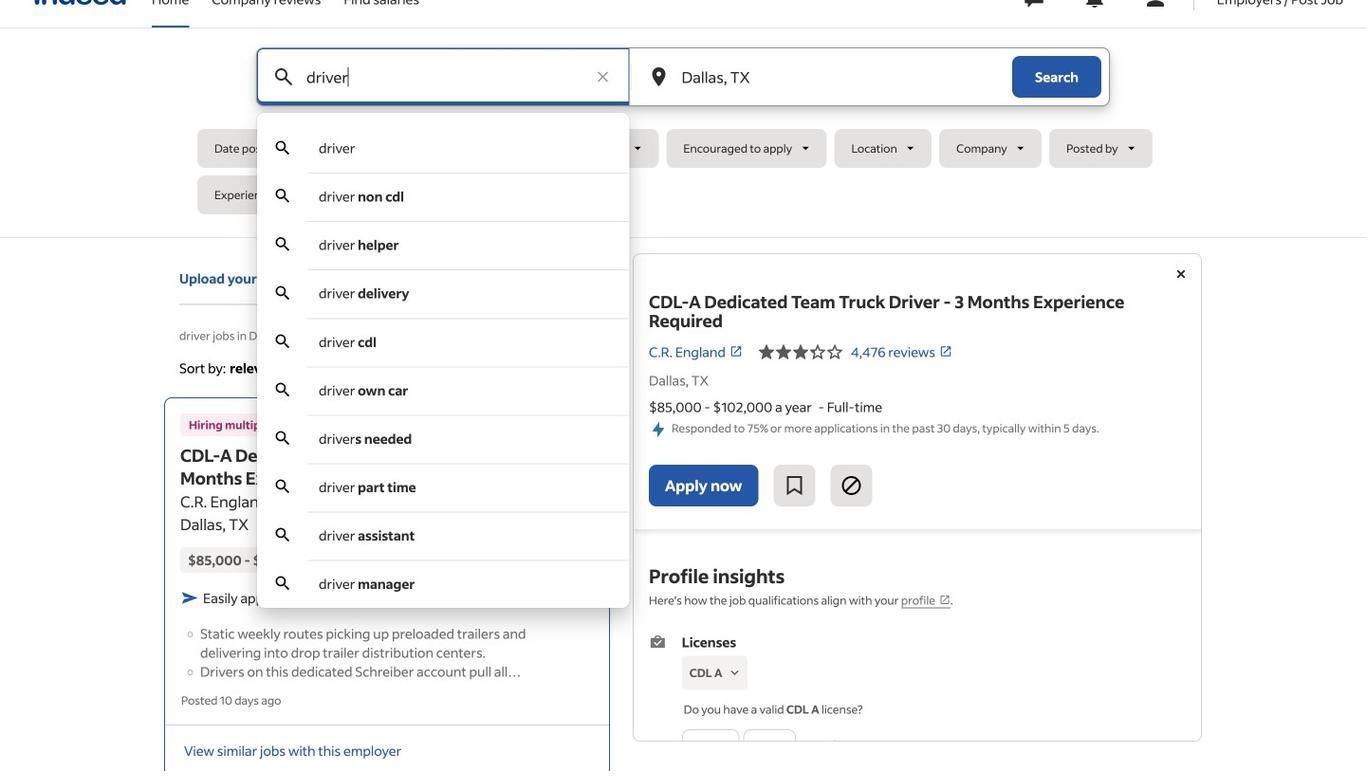 Task type: describe. For each thing, give the bounding box(es) containing it.
messages unread count 0 image
[[1022, 0, 1046, 17]]

c.r. england (opens in a new tab) image
[[730, 345, 743, 358]]

clear what input image
[[593, 67, 612, 86]]

save this job image
[[783, 475, 806, 497]]

missing qualification image
[[726, 665, 743, 682]]

search suggestions list box
[[257, 124, 630, 608]]

3.2 out of 5 stars image
[[758, 341, 843, 363]]

close job details image
[[1170, 263, 1193, 286]]

driver element
[[319, 139, 355, 157]]

3.2 out of 5 stars. link to 4,476 reviews company ratings (opens in a new tab) image
[[939, 345, 953, 358]]

not interested image
[[840, 475, 863, 497]]



Task type: locate. For each thing, give the bounding box(es) containing it.
group
[[559, 406, 601, 448]]

search: Job title, keywords, or company text field
[[303, 48, 584, 105]]

Edit location text field
[[678, 48, 974, 105]]

account image
[[1144, 0, 1167, 9]]

help icon image
[[572, 357, 595, 380]]

profile (opens in a new window) image
[[939, 595, 951, 606]]

notifications unread count 0 image
[[1083, 0, 1106, 9]]

licenses group
[[649, 633, 1186, 767]]

None search field
[[197, 47, 1169, 608]]



Task type: vqa. For each thing, say whether or not it's contained in the screenshot.
1st the + from the right
no



